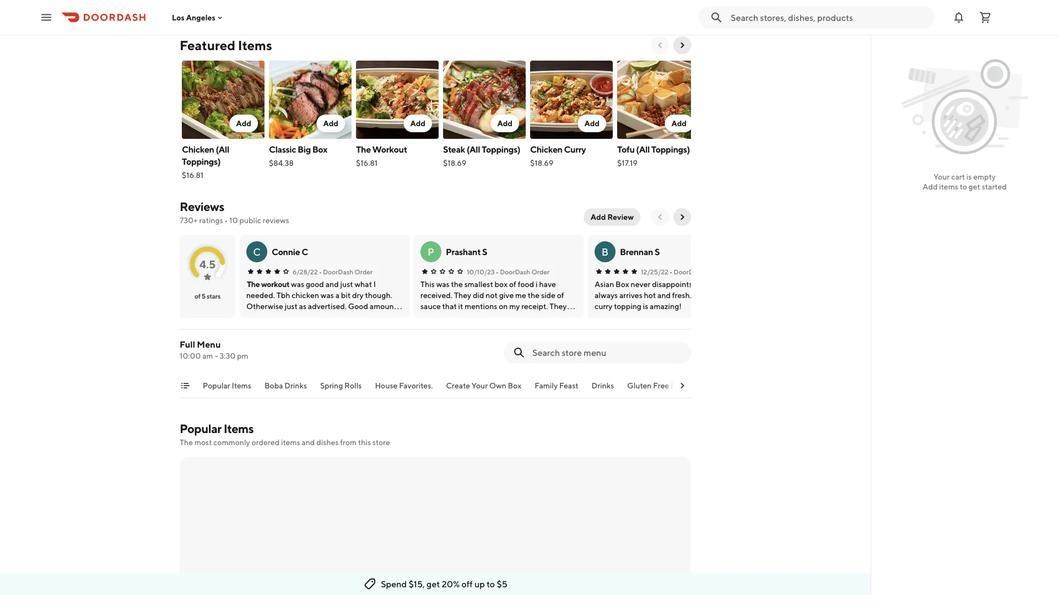 Task type: locate. For each thing, give the bounding box(es) containing it.
2 chicken from the left
[[530, 144, 563, 155]]

drinks down item search "search field"
[[592, 381, 614, 390]]

1 horizontal spatial doordash
[[500, 268, 530, 276]]

drinks
[[285, 381, 307, 390], [592, 381, 614, 390]]

spring rolls button
[[320, 380, 362, 398]]

1 horizontal spatial to
[[960, 182, 967, 191]]

1 horizontal spatial s
[[655, 247, 660, 257]]

1 vertical spatial items
[[232, 381, 251, 390]]

previous image
[[656, 213, 665, 222]]

(all for tofu
[[636, 144, 650, 155]]

s up 12/25/22
[[655, 247, 660, 257]]

2 horizontal spatial (all
[[636, 144, 650, 155]]

s
[[482, 247, 487, 257], [655, 247, 660, 257]]

items down cart
[[940, 182, 959, 191]]

1 horizontal spatial the
[[247, 280, 260, 289]]

10:00
[[180, 351, 201, 361]]

0 vertical spatial get
[[969, 182, 981, 191]]

popular down -
[[203, 381, 230, 390]]

connie c
[[272, 247, 308, 257]]

order for p
[[532, 268, 550, 276]]

toppings) up reviews
[[182, 156, 221, 167]]

• inside reviews 730+ ratings • 10 public reviews
[[225, 216, 228, 225]]

(all inside steak (all toppings) $18.69
[[467, 144, 480, 155]]

add inside button
[[591, 213, 606, 222]]

1 vertical spatial items
[[281, 438, 300, 447]]

4 add button from the left
[[491, 115, 519, 132]]

s for p
[[482, 247, 487, 257]]

spring
[[320, 381, 343, 390]]

drinks right boba
[[285, 381, 307, 390]]

1 vertical spatial $16.81
[[182, 171, 204, 180]]

0 horizontal spatial toppings)
[[182, 156, 221, 167]]

scroll menu navigation right image
[[678, 381, 687, 390]]

doordash for c
[[323, 268, 353, 276]]

the left the workout
[[356, 144, 371, 155]]

spend
[[381, 579, 407, 590]]

$16.81 down the workout
[[356, 158, 378, 168]]

1 vertical spatial the
[[247, 280, 260, 289]]

2 drinks from the left
[[592, 381, 614, 390]]

2 s from the left
[[655, 247, 660, 257]]

(all inside the "chicken (all toppings) $16.81"
[[216, 144, 229, 155]]

am
[[202, 351, 213, 361]]

toppings) right 'tofu'
[[651, 144, 690, 155]]

connie
[[272, 247, 300, 257]]

0 vertical spatial box
[[312, 144, 327, 155]]

los angeles button
[[172, 13, 224, 22]]

empty
[[974, 172, 996, 181]]

rolls
[[345, 381, 362, 390]]

c left connie
[[253, 246, 261, 258]]

0 vertical spatial $16.81
[[356, 158, 378, 168]]

cart
[[952, 172, 965, 181]]

• right 12/25/22
[[670, 268, 673, 276]]

your
[[934, 172, 950, 181], [472, 381, 488, 390]]

get inside your cart is empty add items to get started
[[969, 182, 981, 191]]

1 horizontal spatial toppings)
[[482, 144, 521, 155]]

2 horizontal spatial toppings)
[[651, 144, 690, 155]]

• doordash order right 6/28/22
[[319, 268, 373, 276]]

chicken curry $18.69
[[530, 144, 586, 168]]

boba drinks button
[[265, 380, 307, 398]]

your left cart
[[934, 172, 950, 181]]

popular items
[[203, 381, 251, 390]]

add inside your cart is empty add items to get started
[[923, 182, 938, 191]]

doordash for p
[[500, 268, 530, 276]]

reviews
[[180, 200, 224, 214]]

• doordash order for b
[[670, 268, 724, 276]]

0 horizontal spatial s
[[482, 247, 487, 257]]

1 horizontal spatial c
[[302, 247, 308, 257]]

1 horizontal spatial • doordash order
[[496, 268, 550, 276]]

drinks inside button
[[285, 381, 307, 390]]

4.5
[[199, 258, 216, 271]]

doordash right 6/28/22
[[323, 268, 353, 276]]

notification bell image
[[953, 11, 966, 24]]

0 horizontal spatial doordash
[[323, 268, 353, 276]]

create your own box
[[446, 381, 522, 390]]

1 vertical spatial your
[[472, 381, 488, 390]]

box right own
[[508, 381, 522, 390]]

chicken inside "chicken curry $18.69"
[[530, 144, 563, 155]]

add button for steak (all toppings)
[[491, 115, 519, 132]]

2 add button from the left
[[317, 115, 345, 132]]

chicken (all toppings) image
[[182, 61, 265, 139]]

$18.69 inside steak (all toppings) $18.69
[[443, 158, 467, 168]]

0 horizontal spatial to
[[487, 579, 495, 590]]

1 horizontal spatial (all
[[467, 144, 480, 155]]

2 horizontal spatial doordash
[[674, 268, 704, 276]]

• doordash order right the 10/10/23
[[496, 268, 550, 276]]

1 order from the left
[[355, 268, 373, 276]]

items left the and
[[281, 438, 300, 447]]

3 (all from the left
[[636, 144, 650, 155]]

(all inside tofu (all toppings) $17.19
[[636, 144, 650, 155]]

popular up most
[[180, 422, 222, 436]]

0 vertical spatial the
[[356, 144, 371, 155]]

0 horizontal spatial (all
[[216, 144, 229, 155]]

2 $18.69 from the left
[[530, 158, 554, 168]]

tofu (all toppings) $17.19
[[617, 144, 690, 168]]

0 vertical spatial items
[[238, 37, 272, 53]]

up
[[475, 579, 485, 590]]

items up commonly
[[224, 422, 254, 436]]

2 order from the left
[[532, 268, 550, 276]]

items inside heading
[[238, 37, 272, 53]]

the workout $16.81
[[356, 144, 407, 168]]

toppings) inside steak (all toppings) $18.69
[[482, 144, 521, 155]]

1 horizontal spatial $18.69
[[530, 158, 554, 168]]

2 doordash from the left
[[500, 268, 530, 276]]

0 vertical spatial popular
[[203, 381, 230, 390]]

0 vertical spatial items
[[940, 182, 959, 191]]

1 horizontal spatial items
[[940, 182, 959, 191]]

boba drinks
[[265, 381, 307, 390]]

chicken
[[182, 144, 214, 155], [530, 144, 563, 155]]

get right $15,
[[427, 579, 440, 590]]

popular inside button
[[203, 381, 230, 390]]

create your own box button
[[446, 380, 522, 398]]

get down is
[[969, 182, 981, 191]]

1 vertical spatial popular
[[180, 422, 222, 436]]

0 horizontal spatial box
[[312, 144, 327, 155]]

to for items
[[960, 182, 967, 191]]

(all right 'tofu'
[[636, 144, 650, 155]]

1 horizontal spatial order
[[532, 268, 550, 276]]

spend $15, get 20% off up to $5
[[381, 579, 508, 590]]

steak (all toppings) image
[[443, 61, 526, 139]]

3 add button from the left
[[404, 115, 432, 132]]

2 horizontal spatial • doordash order
[[670, 268, 724, 276]]

items for popular items the most commonly ordered items and dishes from this store
[[224, 422, 254, 436]]

to inside your cart is empty add items to get started
[[960, 182, 967, 191]]

toppings) right steak
[[482, 144, 521, 155]]

• right the 10/10/23
[[496, 268, 499, 276]]

the workout
[[247, 280, 290, 289]]

los angeles
[[172, 13, 215, 22]]

0 vertical spatial your
[[934, 172, 950, 181]]

2 horizontal spatial the
[[356, 144, 371, 155]]

and
[[302, 438, 315, 447]]

toppings) inside the "chicken (all toppings) $16.81"
[[182, 156, 221, 167]]

add for steak (all toppings)
[[497, 119, 513, 128]]

10
[[230, 216, 238, 225]]

1 chicken from the left
[[182, 144, 214, 155]]

the inside 'button'
[[247, 280, 260, 289]]

(all right steak
[[467, 144, 480, 155]]

• right 6/28/22
[[319, 268, 322, 276]]

2 • doordash order from the left
[[496, 268, 550, 276]]

the for workout
[[356, 144, 371, 155]]

full
[[180, 339, 195, 350]]

own
[[490, 381, 507, 390]]

order for b
[[706, 268, 724, 276]]

b
[[602, 246, 609, 258]]

1 • doordash order from the left
[[319, 268, 373, 276]]

add button for tofu (all toppings)
[[665, 115, 694, 132]]

1 horizontal spatial chicken
[[530, 144, 563, 155]]

doordash right the 10/10/23
[[500, 268, 530, 276]]

3 doordash from the left
[[674, 268, 704, 276]]

items down 'pm'
[[232, 381, 251, 390]]

box
[[312, 144, 327, 155], [508, 381, 522, 390]]

1 horizontal spatial get
[[969, 182, 981, 191]]

drinks button
[[592, 380, 614, 398]]

• doordash order
[[319, 268, 373, 276], [496, 268, 550, 276], [670, 268, 724, 276]]

commonly
[[213, 438, 250, 447]]

items right featured
[[238, 37, 272, 53]]

toppings) inside tofu (all toppings) $17.19
[[651, 144, 690, 155]]

• doordash order right 12/25/22
[[670, 268, 724, 276]]

0 horizontal spatial order
[[355, 268, 373, 276]]

0 horizontal spatial $16.81
[[182, 171, 204, 180]]

popular
[[203, 381, 230, 390], [180, 422, 222, 436]]

create
[[446, 381, 470, 390]]

next button of carousel image
[[678, 41, 687, 50]]

c right connie
[[302, 247, 308, 257]]

0 horizontal spatial get
[[427, 579, 440, 590]]

los
[[172, 13, 185, 22]]

c
[[253, 246, 261, 258], [302, 247, 308, 257]]

$16.81
[[356, 158, 378, 168], [182, 171, 204, 180]]

1 drinks from the left
[[285, 381, 307, 390]]

reviews link
[[180, 200, 224, 214]]

gluten
[[628, 381, 652, 390]]

angeles
[[186, 13, 215, 22]]

1 vertical spatial to
[[487, 579, 495, 590]]

3 order from the left
[[706, 268, 724, 276]]

add for chicken (all toppings)
[[236, 119, 251, 128]]

items
[[940, 182, 959, 191], [281, 438, 300, 447]]

1 s from the left
[[482, 247, 487, 257]]

items inside popular items the most commonly ordered items and dishes from this store
[[224, 422, 254, 436]]

add button
[[230, 115, 258, 132], [317, 115, 345, 132], [404, 115, 432, 132], [491, 115, 519, 132], [578, 115, 606, 132], [665, 115, 694, 132]]

0 horizontal spatial the
[[180, 438, 193, 447]]

the left workout
[[247, 280, 260, 289]]

0 vertical spatial to
[[960, 182, 967, 191]]

reviews
[[263, 216, 289, 225]]

dishes
[[317, 438, 339, 447]]

workout
[[261, 280, 290, 289]]

0 horizontal spatial $18.69
[[443, 158, 467, 168]]

$18.69 inside "chicken curry $18.69"
[[530, 158, 554, 168]]

items inside button
[[232, 381, 251, 390]]

house favorites.
[[375, 381, 433, 390]]

brennan
[[620, 247, 653, 257]]

s for b
[[655, 247, 660, 257]]

6/28/22
[[293, 268, 318, 276]]

get
[[969, 182, 981, 191], [427, 579, 440, 590]]

Item Search search field
[[533, 347, 682, 359]]

(all down 'chicken (all toppings)' 'image'
[[216, 144, 229, 155]]

the left most
[[180, 438, 193, 447]]

0 horizontal spatial drinks
[[285, 381, 307, 390]]

to right "up"
[[487, 579, 495, 590]]

review
[[608, 213, 634, 222]]

0 horizontal spatial c
[[253, 246, 261, 258]]

to down cart
[[960, 182, 967, 191]]

prashant
[[446, 247, 481, 257]]

0 horizontal spatial • doordash order
[[319, 268, 373, 276]]

3 • doordash order from the left
[[670, 268, 724, 276]]

your left own
[[472, 381, 488, 390]]

3:30
[[220, 351, 236, 361]]

tofu (all toppings) image
[[617, 61, 700, 139]]

$16.81 up reviews link
[[182, 171, 204, 180]]

• for p
[[496, 268, 499, 276]]

6 add button from the left
[[665, 115, 694, 132]]

2 vertical spatial the
[[180, 438, 193, 447]]

toppings)
[[482, 144, 521, 155], [651, 144, 690, 155], [182, 156, 221, 167]]

0 horizontal spatial chicken
[[182, 144, 214, 155]]

1 horizontal spatial box
[[508, 381, 522, 390]]

featured items
[[180, 37, 272, 53]]

1 horizontal spatial your
[[934, 172, 950, 181]]

1 $18.69 from the left
[[443, 158, 467, 168]]

s up the 10/10/23
[[482, 247, 487, 257]]

$84.38
[[269, 158, 294, 168]]

1 horizontal spatial $16.81
[[356, 158, 378, 168]]

1 vertical spatial get
[[427, 579, 440, 590]]

popular inside popular items the most commonly ordered items and dishes from this store
[[180, 422, 222, 436]]

0 horizontal spatial items
[[281, 438, 300, 447]]

store
[[373, 438, 390, 447]]

2 vertical spatial items
[[224, 422, 254, 436]]

0 horizontal spatial your
[[472, 381, 488, 390]]

1 add button from the left
[[230, 115, 258, 132]]

the inside the workout $16.81
[[356, 144, 371, 155]]

1 (all from the left
[[216, 144, 229, 155]]

box right big
[[312, 144, 327, 155]]

(all for chicken
[[216, 144, 229, 155]]

-
[[215, 351, 218, 361]]

2 horizontal spatial order
[[706, 268, 724, 276]]

items
[[238, 37, 272, 53], [232, 381, 251, 390], [224, 422, 254, 436]]

chicken inside the "chicken (all toppings) $16.81"
[[182, 144, 214, 155]]

1 vertical spatial box
[[508, 381, 522, 390]]

curry
[[564, 144, 586, 155]]

order
[[355, 268, 373, 276], [532, 268, 550, 276], [706, 268, 724, 276]]

• left 10
[[225, 216, 228, 225]]

2 (all from the left
[[467, 144, 480, 155]]

started
[[982, 182, 1007, 191]]

1 horizontal spatial drinks
[[592, 381, 614, 390]]

1 doordash from the left
[[323, 268, 353, 276]]

doordash right 12/25/22
[[674, 268, 704, 276]]

5 add button from the left
[[578, 115, 606, 132]]

is
[[967, 172, 972, 181]]

full menu 10:00 am - 3:30 pm
[[180, 339, 248, 361]]



Task type: describe. For each thing, give the bounding box(es) containing it.
steak
[[443, 144, 465, 155]]

gluten free desserts
[[628, 381, 701, 390]]

tofu
[[617, 144, 635, 155]]

featured
[[180, 37, 235, 53]]

doordash for b
[[674, 268, 704, 276]]

public
[[239, 216, 261, 225]]

items for popular items
[[232, 381, 251, 390]]

add review
[[591, 213, 634, 222]]

show menu categories image
[[181, 381, 190, 390]]

10/10/23
[[467, 268, 495, 276]]

desserts
[[671, 381, 701, 390]]

add for the workout
[[410, 119, 426, 128]]

add button for classic big box
[[317, 115, 345, 132]]

your cart is empty add items to get started
[[923, 172, 1007, 191]]

of 5 stars
[[195, 292, 221, 300]]

favorites.
[[399, 381, 433, 390]]

of
[[195, 292, 201, 300]]

reviews 730+ ratings • 10 public reviews
[[180, 200, 289, 225]]

items for featured items
[[238, 37, 272, 53]]

(all for steak
[[467, 144, 480, 155]]

chicken for $18.69
[[530, 144, 563, 155]]

feast
[[559, 381, 579, 390]]

5
[[202, 292, 206, 300]]

family feast
[[535, 381, 579, 390]]

classic
[[269, 144, 296, 155]]

$15,
[[409, 579, 425, 590]]

classic big box image
[[269, 61, 352, 139]]

your inside your cart is empty add items to get started
[[934, 172, 950, 181]]

house favorites. button
[[375, 380, 433, 398]]

stars
[[207, 292, 221, 300]]

Store search: begin typing to search for stores available on DoorDash text field
[[731, 11, 928, 23]]

featured items heading
[[180, 36, 272, 54]]

family
[[535, 381, 558, 390]]

toppings) for tofu (all toppings)
[[651, 144, 690, 155]]

popular items button
[[203, 380, 251, 398]]

add for tofu (all toppings)
[[672, 119, 687, 128]]

• for b
[[670, 268, 673, 276]]

order for c
[[355, 268, 373, 276]]

to for up
[[487, 579, 495, 590]]

• doordash order for c
[[319, 268, 373, 276]]

toppings) for steak (all toppings)
[[482, 144, 521, 155]]

box inside classic big box $84.38
[[312, 144, 327, 155]]

the for workout
[[247, 280, 260, 289]]

prashant s
[[446, 247, 487, 257]]

add button for the workout
[[404, 115, 432, 132]]

boba
[[265, 381, 283, 390]]

workout
[[372, 144, 407, 155]]

previous button of carousel image
[[656, 41, 665, 50]]

$16.81 inside the workout $16.81
[[356, 158, 378, 168]]

pm
[[237, 351, 248, 361]]

ordered
[[252, 438, 280, 447]]

add review button
[[584, 208, 641, 226]]

$16.81 inside the "chicken (all toppings) $16.81"
[[182, 171, 204, 180]]

• doordash order for p
[[496, 268, 550, 276]]

next image
[[678, 213, 687, 222]]

add for classic big box
[[323, 119, 338, 128]]

toppings) for chicken (all toppings)
[[182, 156, 221, 167]]

the workout image
[[356, 61, 439, 139]]

steak (all toppings) $18.69
[[443, 144, 521, 168]]

popular for popular items
[[203, 381, 230, 390]]

add button for chicken (all toppings)
[[230, 115, 258, 132]]

the inside popular items the most commonly ordered items and dishes from this store
[[180, 438, 193, 447]]

p
[[428, 246, 434, 258]]

the workout button
[[247, 279, 290, 290]]

box inside button
[[508, 381, 522, 390]]

menu
[[197, 339, 221, 350]]

popular for popular items the most commonly ordered items and dishes from this store
[[180, 422, 222, 436]]

free
[[653, 381, 669, 390]]

off
[[462, 579, 473, 590]]

house
[[375, 381, 398, 390]]

20%
[[442, 579, 460, 590]]

from
[[340, 438, 357, 447]]

chicken curry image
[[530, 61, 613, 139]]

$17.19
[[617, 158, 638, 168]]

chicken for toppings)
[[182, 144, 214, 155]]

popular items the most commonly ordered items and dishes from this store
[[180, 422, 390, 447]]

most
[[195, 438, 212, 447]]

spring rolls
[[320, 381, 362, 390]]

this
[[358, 438, 371, 447]]

big
[[298, 144, 311, 155]]

gluten free desserts button
[[628, 380, 701, 398]]

open menu image
[[40, 11, 53, 24]]

brennan s
[[620, 247, 660, 257]]

family feast button
[[535, 380, 579, 398]]

0 items, open order cart image
[[979, 11, 992, 24]]

add button for chicken curry
[[578, 115, 606, 132]]

ratings
[[199, 216, 223, 225]]

730+
[[180, 216, 198, 225]]

your inside button
[[472, 381, 488, 390]]

items inside your cart is empty add items to get started
[[940, 182, 959, 191]]

add for chicken curry
[[585, 119, 600, 128]]

12/25/22
[[641, 268, 669, 276]]

items inside popular items the most commonly ordered items and dishes from this store
[[281, 438, 300, 447]]

$5
[[497, 579, 508, 590]]

• for c
[[319, 268, 322, 276]]

classic big box $84.38
[[269, 144, 327, 168]]



Task type: vqa. For each thing, say whether or not it's contained in the screenshot.
the 35,200+
no



